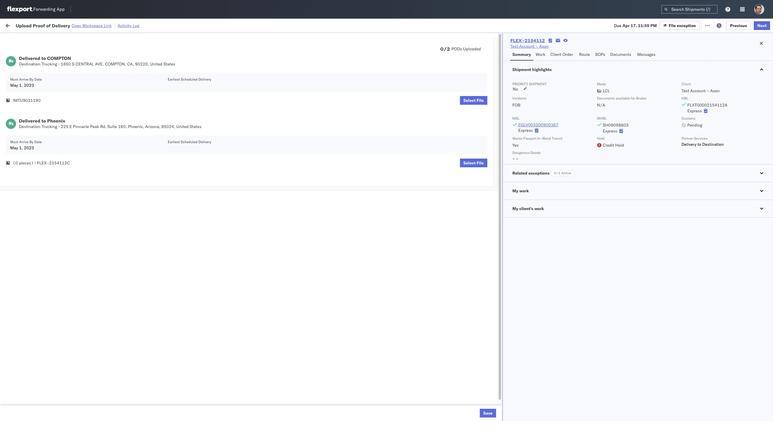 Task type: describe. For each thing, give the bounding box(es) containing it.
of for 2nd upload proof of delivery button from the bottom
[[39, 114, 42, 119]]

flex-2154112
[[510, 38, 545, 43]]

1 horizontal spatial at
[[123, 23, 126, 28]]

client for order
[[551, 52, 562, 57]]

11:59
[[638, 23, 649, 28]]

1 1846748 from the top
[[478, 63, 495, 68]]

5 flex-2069495 from the top
[[465, 191, 495, 196]]

delivered to phoenix destination trucking • 225 e pinnacle peak rd, suite 160, phoenix, arizona, 85024, united states
[[19, 118, 202, 129]]

must for phoenix
[[10, 140, 18, 144]]

id
[[463, 47, 467, 51]]

eglv003300900367 button
[[518, 122, 559, 128]]

exceptions
[[528, 171, 550, 176]]

arrival
[[29, 191, 41, 196]]

ocean up integration test account - karl lagerfeld
[[327, 75, 339, 81]]

4 flex-2069495 from the top
[[465, 178, 495, 183]]

confirm delivery link for third confirm delivery button from the top
[[13, 165, 44, 170]]

0 horizontal spatial lcl
[[272, 88, 279, 93]]

767
[[114, 23, 121, 28]]

sops button
[[593, 49, 608, 61]]

flexport. image
[[7, 6, 33, 12]]

3 resize handle column header from the left
[[249, 45, 256, 422]]

ave,
[[95, 62, 104, 67]]

mar for ocean lcl
[[163, 88, 170, 93]]

container numbers
[[524, 47, 555, 51]]

am for schedule pickup from rotterdam, netherlands
[[145, 88, 151, 93]]

date for phoenix
[[34, 140, 42, 144]]

link
[[104, 23, 112, 28]]

upload proof of delivery for 2nd upload proof of delivery button from the bottom
[[13, 114, 58, 119]]

axon inside test account - axon link
[[539, 44, 549, 49]]

peak
[[90, 124, 99, 129]]

earliest scheduled delivery for phoenix
[[168, 140, 211, 144]]

pm right '11:59'
[[650, 23, 657, 28]]

1 2069495 from the top
[[478, 139, 495, 145]]

arrive for compton
[[19, 77, 28, 82]]

earliest scheduled delivery for compton
[[168, 77, 211, 82]]

work,
[[62, 36, 71, 40]]

2 karl from the left
[[370, 88, 378, 93]]

by for compton
[[29, 77, 33, 82]]

2 flex-2069495 from the top
[[465, 152, 495, 158]]

b.v
[[422, 88, 428, 93]]

save
[[483, 411, 493, 417]]

1 upload proof of delivery button from the top
[[13, 100, 58, 107]]

0 horizontal spatial work
[[17, 21, 32, 29]]

must arrive by date may 1, 2023 for compton
[[10, 77, 42, 88]]

confirm arrival at cfs
[[13, 191, 55, 196]]

delivered to compton destination trucking • 1650 s central ave, compton, ca, 90220, united states
[[19, 55, 175, 67]]

order
[[563, 52, 573, 57]]

2154112
[[525, 38, 545, 43]]

phoenix
[[47, 118, 65, 124]]

12:00 pm pdt, apr 2, 2023 for schedule pickup from o'hare international airport
[[135, 139, 188, 145]]

karl lagerfeld international b.v c/o bleckmann
[[370, 88, 458, 93]]

1 horizontal spatial lcl
[[603, 88, 610, 94]]

flex-2040132
[[465, 114, 495, 119]]

2023 for schedule pickup from rotterdam, netherlands
[[179, 88, 189, 93]]

schedule pickup from o'hare international airport link
[[13, 139, 106, 145]]

apr for delivery
[[163, 127, 170, 132]]

1 lagerfeld from the left
[[373, 88, 390, 93]]

0 horizontal spatial no
[[138, 36, 143, 40]]

4:00
[[135, 191, 144, 196]]

from for rotterdam,
[[45, 88, 54, 93]]

1 vertical spatial no
[[513, 87, 518, 92]]

schedule delivery appointment button
[[13, 152, 72, 158]]

upload proof of delivery for 3rd upload proof of delivery button
[[13, 126, 58, 132]]

documents for documents
[[610, 52, 631, 57]]

batch
[[740, 23, 752, 28]]

client order button
[[548, 49, 577, 61]]

confirm delivery for first confirm delivery button from the top
[[13, 62, 44, 67]]

select file for compton
[[463, 98, 484, 103]]

forwarding app
[[33, 7, 65, 12]]

2 upload proof of delivery button from the top
[[13, 113, 58, 120]]

international inside button
[[69, 139, 93, 144]]

client's
[[519, 206, 533, 212]]

my client's work button
[[503, 200, 773, 218]]

2, for o'hare
[[173, 139, 177, 145]]

of for 1st upload proof of delivery button from the top of the page
[[39, 101, 42, 106]]

schedule pickup from rotterdam, netherlands
[[13, 88, 100, 93]]

compton,
[[105, 62, 126, 67]]

0 horizontal spatial express
[[518, 128, 533, 133]]

169
[[141, 23, 148, 28]]

0 vertical spatial my
[[6, 21, 15, 29]]

10 resize handle column header from the left
[[733, 45, 740, 422]]

test1394081
[[580, 88, 607, 93]]

s
[[72, 62, 74, 67]]

customs
[[682, 116, 696, 121]]

1 31, from the top
[[171, 63, 178, 68]]

axon inside client test account - axon incoterm fob
[[710, 88, 720, 94]]

earliest for phoenix
[[168, 140, 180, 144]]

batch action button
[[731, 21, 769, 30]]

pm for schedule delivery appointment
[[147, 152, 154, 158]]

2 2060367 from the top
[[478, 101, 495, 106]]

select file button for compton
[[460, 96, 487, 105]]

confirm delivery link for 2nd confirm delivery button from the top
[[13, 75, 44, 81]]

5 resize handle column header from the left
[[360, 45, 367, 422]]

yes
[[512, 143, 519, 148]]

e
[[69, 124, 72, 129]]

11 resize handle column header from the left
[[758, 45, 765, 422]]

destination for compton
[[19, 62, 40, 67]]

integration test account - karl lagerfeld
[[315, 88, 390, 93]]

0 horizontal spatial for
[[56, 36, 61, 40]]

trucking for phoenix
[[41, 124, 57, 129]]

mbl/mawb numbers button
[[577, 46, 678, 52]]

pdt, for schedule delivery appointment
[[155, 152, 164, 158]]

pickup for o'hare
[[32, 139, 44, 144]]

schedule for schedule pickup from o'hare international airport
[[13, 139, 31, 144]]

compton
[[47, 55, 71, 61]]

3 flex-2069495 from the top
[[465, 165, 495, 170]]

confirm for third confirm delivery button from the top
[[13, 165, 28, 170]]

1650
[[61, 62, 71, 67]]

workspace
[[82, 23, 103, 28]]

169 on track
[[141, 23, 165, 28]]

31, for ocean fcl
[[171, 75, 178, 81]]

in-
[[537, 136, 543, 141]]

2023 for schedule pickup from o'hare international airport
[[178, 139, 188, 145]]

ocean left fcl
[[259, 75, 271, 81]]

united inside delivered to phoenix destination trucking • 225 e pinnacle peak rd, suite 160, phoenix, arizona, 85024, united states
[[176, 124, 189, 129]]

central
[[76, 62, 94, 67]]

0/1
[[554, 171, 561, 176]]

wants
[[512, 136, 522, 141]]

upload proof of delivery link for 2nd upload proof of delivery button from the bottom
[[13, 113, 58, 119]]

app
[[57, 7, 65, 12]]

2 bosch from the left
[[370, 75, 382, 81]]

united inside delivered to compton destination trucking • 1650 s central ave, compton, ca, 90220, united states
[[150, 62, 162, 67]]

next button
[[754, 21, 770, 30]]

2 vertical spatial 2,
[[173, 152, 177, 158]]

trucking for compton
[[41, 62, 57, 67]]

2069354
[[478, 88, 495, 93]]

may for compton
[[10, 83, 18, 88]]

at inside button
[[42, 191, 46, 196]]

uploaded
[[463, 46, 481, 52]]

upload for 1st upload proof of delivery button from the top of the page
[[13, 101, 27, 106]]

0 vertical spatial my work
[[6, 21, 32, 29]]

1 hlxu6269489, from the top
[[555, 62, 585, 68]]

confirm arrival at cfs button
[[13, 190, 55, 197]]

pm for confirm arrival at cfs
[[145, 191, 151, 196]]

summary button
[[510, 49, 533, 61]]

1, for compton
[[19, 83, 23, 88]]

0 vertical spatial hold
[[597, 136, 605, 141]]

sh09098803
[[603, 123, 629, 128]]

1 vertical spatial hold
[[615, 143, 624, 148]]

flex-2069354
[[465, 88, 495, 93]]

airport
[[94, 139, 106, 144]]

shipment highlights
[[512, 67, 552, 72]]

2154112c
[[49, 161, 70, 166]]

documents for documents available for broker n/a
[[597, 96, 615, 101]]

schedule pickup from o'hare international airport
[[13, 139, 106, 144]]

states inside delivered to compton destination trucking • 1650 s central ave, compton, ca, 90220, united states
[[164, 62, 175, 67]]

activity
[[118, 23, 132, 28]]

transit
[[552, 136, 563, 141]]

test inside client test account - axon incoterm fob
[[682, 88, 689, 94]]

must arrive by date may 1, 2023 for phoenix
[[10, 140, 42, 151]]

mar for ocean fcl
[[163, 75, 170, 81]]

client for test
[[682, 82, 691, 86]]

1 vertical spatial work
[[519, 189, 529, 194]]

1 ceau7522281, hlxu6269489, hlxu8034992 from the top
[[524, 62, 615, 68]]

related exceptions
[[512, 171, 550, 176]]

upload proof of delivery copy workspace link
[[16, 23, 112, 28]]

previous
[[730, 23, 747, 28]]

2 am from the top
[[145, 75, 151, 81]]

fcl
[[272, 75, 279, 81]]

message (0)
[[85, 23, 109, 28]]

import work button
[[50, 23, 74, 28]]

delivery inside partner services delivery to destination
[[682, 142, 697, 147]]

ocean up karl lagerfeld international b.v c/o bleckmann
[[383, 75, 395, 81]]

air for o'hare
[[259, 139, 264, 145]]

maeu9380414
[[580, 216, 609, 222]]

1 2060367 from the top
[[478, 50, 495, 55]]

1 7:30 am pdt, mar 31, 2023 from the top
[[135, 63, 189, 68]]

1 flex-1846748 from the top
[[465, 63, 495, 68]]

numbers for mbl/mawb numbers
[[601, 47, 616, 51]]

of up "ready"
[[46, 23, 51, 28]]

to for compton
[[41, 55, 46, 61]]

2 1846748 from the top
[[478, 75, 495, 81]]

delivered for phoenix
[[19, 118, 40, 124]]

ocean fcl
[[259, 75, 279, 81]]

suite
[[107, 124, 117, 129]]

wants flexport in-bond transit yes
[[512, 136, 563, 148]]

due
[[614, 23, 622, 28]]

my client's work
[[512, 206, 544, 212]]

2 vertical spatial work
[[534, 206, 544, 212]]

2 7:30 from the top
[[135, 75, 144, 81]]

highlights
[[532, 67, 552, 72]]

messages
[[637, 52, 656, 57]]

bond
[[543, 136, 551, 141]]

pdt, for upload proof of delivery
[[152, 127, 162, 132]]

2 bosch ocean test from the left
[[370, 75, 404, 81]]

1 flex-2060367 from the top
[[465, 50, 495, 55]]

pm for schedule pickup from o'hare international airport
[[147, 139, 154, 145]]

2 2069495 from the top
[[478, 152, 495, 158]]

ocean down ocean fcl
[[259, 88, 271, 93]]

test123456
[[580, 63, 604, 68]]

1 horizontal spatial international
[[397, 88, 421, 93]]

upload for 3rd upload proof of delivery button
[[13, 126, 27, 132]]

n/a
[[597, 103, 605, 108]]

- inside client test account - axon incoterm fob
[[707, 88, 709, 94]]

2 7:30 am pdt, mar 31, 2023 from the top
[[135, 75, 189, 81]]

3 09374874331 from the top
[[580, 178, 608, 183]]

from for o'hare
[[45, 139, 54, 144]]

mbl/mawb numbers
[[580, 47, 616, 51]]

copy
[[72, 23, 81, 28]]



Task type: vqa. For each thing, say whether or not it's contained in the screenshot.
third Schedule
yes



Task type: locate. For each thing, give the bounding box(es) containing it.
1 pickup from the top
[[32, 88, 44, 93]]

2 earliest scheduled delivery from the top
[[168, 140, 211, 144]]

documents down mbl/mawb numbers button
[[610, 52, 631, 57]]

2 select file from the top
[[463, 161, 484, 166]]

documents inside the documents available for broker n/a
[[597, 96, 615, 101]]

hlxu8034992 down 'sops' button
[[586, 62, 615, 68]]

pdt,
[[152, 63, 162, 68], [152, 75, 162, 81], [152, 88, 162, 93], [152, 127, 162, 132], [155, 139, 164, 145], [155, 152, 164, 158], [152, 191, 161, 196]]

flexport
[[523, 136, 536, 141]]

1 upload proof of delivery link from the top
[[13, 100, 58, 106]]

confirm for first confirm delivery button from the top
[[13, 62, 28, 67]]

upload proof of delivery link down 'schedule pickup from rotterdam, netherlands' button
[[13, 100, 58, 106]]

upload proof of delivery down imtu9031190 at the top
[[13, 114, 58, 119]]

1 vertical spatial select
[[463, 161, 476, 166]]

trucking inside delivered to compton destination trucking • 1650 s central ave, compton, ca, 90220, united states
[[41, 62, 57, 67]]

1 vertical spatial trucking
[[41, 124, 57, 129]]

1 vertical spatial at
[[42, 191, 46, 196]]

1 must arrive by date may 1, 2023 from the top
[[10, 77, 42, 88]]

1 vertical spatial •
[[58, 124, 60, 129]]

1 bosch from the left
[[315, 75, 326, 81]]

to inside partner services delivery to destination
[[698, 142, 701, 147]]

scheduled
[[181, 77, 198, 82], [181, 140, 198, 144]]

confirm delivery link
[[13, 62, 44, 68], [13, 75, 44, 81], [13, 165, 44, 170]]

netherlands
[[77, 88, 100, 93]]

2 flex-1846748 from the top
[[465, 75, 495, 81]]

1 09374874331 from the top
[[580, 139, 608, 145]]

1 vertical spatial 12:00
[[135, 152, 146, 158]]

my for my client's work button
[[512, 206, 518, 212]]

Search Work text field
[[577, 21, 640, 30]]

hold down flxt00002061424a
[[597, 136, 605, 141]]

1 ceau7522281, from the top
[[524, 62, 554, 68]]

earliest up 8:50 am pdt, mar 31, 2023
[[168, 77, 180, 82]]

2060367 right id
[[478, 50, 495, 55]]

upload proof of delivery link for 3rd upload proof of delivery button
[[13, 126, 58, 132]]

0 vertical spatial no
[[138, 36, 143, 40]]

numbers up client order
[[541, 47, 555, 51]]

united
[[150, 62, 162, 67], [176, 124, 189, 129]]

2 hlxu6269489, from the top
[[555, 75, 585, 80]]

pickup inside "schedule pickup from o'hare international airport" link
[[32, 139, 44, 144]]

1 vertical spatial 09374874331
[[580, 165, 608, 170]]

imtu9031190
[[13, 98, 41, 103]]

schedule for schedule pickup from rotterdam, netherlands
[[13, 88, 31, 93]]

states inside delivered to phoenix destination trucking • 225 e pinnacle peak rd, suite 160, phoenix, arizona, 85024, united states
[[190, 124, 202, 129]]

by for phoenix
[[29, 140, 33, 144]]

in
[[87, 36, 91, 40]]

active
[[561, 171, 571, 176]]

must arrive by date may 1, 2023 up imtu9031190 at the top
[[10, 77, 42, 88]]

4 am from the top
[[145, 127, 151, 132]]

pickup for rotterdam,
[[32, 88, 44, 93]]

7 resize handle column header from the left
[[514, 45, 521, 422]]

3 schedule from the top
[[13, 152, 31, 157]]

client up hbl
[[682, 82, 691, 86]]

for
[[56, 36, 61, 40], [631, 96, 635, 101]]

delivered inside delivered to compton destination trucking • 1650 s central ave, compton, ca, 90220, united states
[[19, 55, 40, 61]]

flex
[[456, 47, 462, 51]]

1 vertical spatial international
[[69, 139, 93, 144]]

2 mbld123456 from the top
[[580, 101, 606, 106]]

0 vertical spatial delivered
[[19, 55, 40, 61]]

destination inside delivered to compton destination trucking • 1650 s central ave, compton, ca, 90220, united states
[[19, 62, 40, 67]]

2 arrive from the top
[[19, 140, 28, 144]]

documents available for broker n/a
[[597, 96, 647, 108]]

action
[[753, 23, 766, 28]]

0 vertical spatial at
[[123, 23, 126, 28]]

previous button
[[726, 21, 751, 30]]

my inside my client's work button
[[512, 206, 518, 212]]

pm down the "5:35 am pdt, apr 2, 2023"
[[147, 152, 154, 158]]

united right "85024,"
[[176, 124, 189, 129]]

ready for work, blocked, in progress
[[45, 36, 106, 40]]

trucking down compton
[[41, 62, 57, 67]]

0 horizontal spatial work
[[64, 23, 74, 28]]

am right 'ca,'
[[145, 63, 151, 68]]

must arrive by date may 1, 2023
[[10, 77, 42, 88], [10, 140, 42, 151]]

• inside delivered to phoenix destination trucking • 225 e pinnacle peak rd, suite 160, phoenix, arizona, 85024, united states
[[58, 124, 60, 129]]

upload proof of delivery link for 1st upload proof of delivery button from the top of the page
[[13, 100, 58, 106]]

scheduled for compton
[[181, 77, 198, 82]]

0 horizontal spatial international
[[69, 139, 93, 144]]

at left cfs on the top left of page
[[42, 191, 46, 196]]

to inside delivered to compton destination trucking • 1650 s central ave, compton, ca, 90220, united states
[[41, 55, 46, 61]]

delivery
[[52, 23, 70, 28], [29, 62, 44, 67], [29, 75, 44, 80], [198, 77, 211, 82], [43, 101, 58, 106], [43, 114, 58, 119], [43, 126, 58, 132], [198, 140, 211, 144], [682, 142, 697, 147], [32, 152, 47, 157], [29, 165, 44, 170]]

5 2069495 from the top
[[478, 191, 495, 196]]

4,
[[170, 191, 174, 196]]

1 vertical spatial confirm delivery link
[[13, 75, 44, 81]]

trucking inside delivered to phoenix destination trucking • 225 e pinnacle peak rd, suite 160, phoenix, arizona, 85024, united states
[[41, 124, 57, 129]]

2 confirm delivery button from the top
[[13, 75, 44, 81]]

for left broker
[[631, 96, 635, 101]]

partner services delivery to destination
[[682, 136, 724, 147]]

2 09374874331 from the top
[[580, 165, 608, 170]]

client
[[551, 52, 562, 57], [682, 82, 691, 86]]

1 from from the top
[[45, 88, 54, 93]]

hlxu8034992 up mode
[[586, 75, 615, 80]]

1 vertical spatial select file button
[[460, 159, 487, 168]]

schedule pickup from rotterdam, netherlands button
[[13, 88, 100, 94]]

date up 'schedule pickup from rotterdam, netherlands' at the left top of the page
[[34, 77, 42, 82]]

0 vertical spatial earliest scheduled delivery
[[168, 77, 211, 82]]

2 12:00 from the top
[[135, 152, 146, 158]]

2 vertical spatial •
[[35, 161, 36, 166]]

numbers inside button
[[541, 47, 555, 51]]

flex id button
[[453, 46, 515, 52]]

must up (0
[[10, 140, 18, 144]]

2 1, from the top
[[19, 145, 23, 151]]

1 vertical spatial united
[[176, 124, 189, 129]]

1846748 down flex id button
[[478, 63, 495, 68]]

schedule inside "link"
[[13, 152, 31, 157]]

client down container numbers button
[[551, 52, 562, 57]]

• down compton
[[58, 62, 60, 67]]

partner
[[682, 136, 693, 141]]

confirm delivery for 2nd confirm delivery button from the top
[[13, 75, 44, 80]]

4 2069495 from the top
[[478, 178, 495, 183]]

1 confirm delivery link from the top
[[13, 62, 44, 68]]

0 vertical spatial documents
[[610, 52, 631, 57]]

0 vertical spatial air
[[259, 139, 264, 145]]

0 vertical spatial confirm delivery button
[[13, 62, 44, 68]]

schedule
[[13, 88, 31, 93], [13, 139, 31, 144], [13, 152, 31, 157]]

2 must from the top
[[10, 140, 18, 144]]

destination for phoenix
[[19, 124, 40, 129]]

trucking down "phoenix"
[[41, 124, 57, 129]]

1, up imtu9031190 at the top
[[19, 83, 23, 88]]

1 horizontal spatial axon
[[710, 88, 720, 94]]

axon up 'work' button
[[539, 44, 549, 49]]

pickup inside the schedule pickup from rotterdam, netherlands 'link'
[[32, 88, 44, 93]]

0 vertical spatial 09374874331
[[580, 139, 608, 145]]

upload for 2nd upload proof of delivery button from the bottom
[[13, 114, 27, 119]]

test account - axon link
[[510, 43, 549, 49]]

1 numbers from the left
[[541, 47, 555, 51]]

3 confirm delivery from the top
[[13, 165, 44, 170]]

0 vertical spatial united
[[150, 62, 162, 67]]

1 vertical spatial confirm delivery button
[[13, 75, 44, 81]]

goods
[[530, 151, 541, 155]]

date up schedule delivery appointment
[[34, 140, 42, 144]]

0 vertical spatial must
[[10, 77, 18, 82]]

2 mar from the top
[[163, 75, 170, 81]]

31, for ocean lcl
[[171, 88, 178, 93]]

0 vertical spatial client
[[551, 52, 562, 57]]

1 karl from the left
[[365, 88, 372, 93]]

(0
[[13, 161, 18, 166]]

confirm delivery for third confirm delivery button from the top
[[13, 165, 44, 170]]

documents up n/a
[[597, 96, 615, 101]]

numbers for container numbers
[[541, 47, 555, 51]]

confirm delivery button
[[13, 62, 44, 68], [13, 75, 44, 81], [13, 165, 44, 171]]

flex-1846748 down flex id button
[[465, 63, 495, 68]]

1 vertical spatial arrive
[[19, 140, 28, 144]]

1 vertical spatial from
[[45, 139, 54, 144]]

2060367 down the 2069354
[[478, 101, 495, 106]]

nyku9743990
[[524, 127, 553, 132]]

6 resize handle column header from the left
[[446, 45, 453, 422]]

0 horizontal spatial bosch ocean test
[[315, 75, 348, 81]]

account inside client test account - axon incoterm fob
[[690, 88, 706, 94]]

my down related
[[512, 189, 518, 194]]

1 vertical spatial by
[[29, 140, 33, 144]]

am for confirm delivery
[[145, 63, 151, 68]]

1 vertical spatial my
[[512, 189, 518, 194]]

2 31, from the top
[[171, 75, 178, 81]]

confirm for 2nd confirm delivery button from the top
[[13, 75, 28, 80]]

my work
[[6, 21, 32, 29], [512, 189, 529, 194]]

schedule for schedule delivery appointment
[[13, 152, 31, 157]]

1 vertical spatial date
[[34, 140, 42, 144]]

0 vertical spatial work
[[64, 23, 74, 28]]

0 vertical spatial must arrive by date may 1, 2023
[[10, 77, 42, 88]]

by up imtu9031190 at the top
[[29, 77, 33, 82]]

1 vertical spatial earliest scheduled delivery
[[168, 140, 211, 144]]

2 flex-2060367 from the top
[[465, 101, 495, 106]]

delivered inside delivered to phoenix destination trucking • 225 e pinnacle peak rd, suite 160, phoenix, arizona, 85024, united states
[[19, 118, 40, 124]]

0 vertical spatial hlxu8034992
[[586, 62, 615, 68]]

delivery inside "link"
[[32, 152, 47, 157]]

am right 5:35
[[145, 127, 151, 132]]

schedule delivery appointment
[[13, 152, 72, 157]]

shipment
[[512, 67, 531, 72]]

9 resize handle column header from the left
[[677, 45, 684, 422]]

upload proof of delivery button
[[13, 100, 58, 107], [13, 113, 58, 120], [13, 126, 58, 133]]

international down pinnacle
[[69, 139, 93, 144]]

upload proof of delivery button down imtu9031190 at the top
[[13, 113, 58, 120]]

1 vertical spatial must arrive by date may 1, 2023
[[10, 140, 42, 151]]

express up flexport
[[518, 128, 533, 133]]

of up "schedule pickup from o'hare international airport" link
[[39, 126, 42, 132]]

7:30 up 8:50
[[135, 75, 144, 81]]

1, up the pieces)
[[19, 145, 23, 151]]

pickup up schedule delivery appointment
[[32, 139, 44, 144]]

1 select from the top
[[463, 98, 476, 103]]

may for phoenix
[[10, 145, 18, 151]]

8 resize handle column header from the left
[[570, 45, 577, 422]]

2023 for upload proof of delivery
[[176, 127, 186, 132]]

0 horizontal spatial united
[[150, 62, 162, 67]]

to left compton
[[41, 55, 46, 61]]

broker
[[636, 96, 647, 101]]

ceau7522281, hlxu6269489, hlxu8034992
[[524, 62, 615, 68], [524, 75, 615, 80]]

delivered for compton
[[19, 55, 40, 61]]

schedule inside 'link'
[[13, 88, 31, 93]]

7:30 right 'ca,'
[[135, 63, 144, 68]]

upload proof of delivery link down "phoenix"
[[13, 126, 58, 132]]

0 vertical spatial upload proof of delivery link
[[13, 100, 58, 106]]

by up schedule delivery appointment
[[29, 140, 33, 144]]

12:00 pm pdt, apr 2, 2023 for schedule delivery appointment
[[135, 152, 188, 158]]

2 select from the top
[[463, 161, 476, 166]]

0 horizontal spatial numbers
[[541, 47, 555, 51]]

flex-1846748 button
[[456, 61, 497, 69], [456, 61, 497, 69], [456, 74, 497, 82], [456, 74, 497, 82]]

• inside delivered to compton destination trucking • 1650 s central ave, compton, ca, 90220, united states
[[58, 62, 60, 67]]

• left 225
[[58, 124, 60, 129]]

2 vertical spatial upload proof of delivery
[[13, 126, 58, 132]]

snoozed
[[122, 36, 135, 40]]

2 vertical spatial upload proof of delivery link
[[13, 126, 58, 132]]

for left work,
[[56, 36, 61, 40]]

proof for 2nd upload proof of delivery button from the bottom
[[28, 114, 38, 119]]

1 date from the top
[[34, 77, 42, 82]]

2 trucking from the top
[[41, 124, 57, 129]]

Search Shipments (/) text field
[[661, 5, 718, 14]]

scheduled for phoenix
[[181, 140, 198, 144]]

progress
[[91, 36, 106, 40]]

0 vertical spatial select file button
[[460, 96, 487, 105]]

date for compton
[[34, 77, 42, 82]]

0 vertical spatial to
[[41, 55, 46, 61]]

0 vertical spatial mbld123456
[[580, 50, 606, 55]]

upload proof of delivery button down "phoenix"
[[13, 126, 58, 133]]

1 must from the top
[[10, 77, 18, 82]]

0 vertical spatial schedule
[[13, 88, 31, 93]]

0 vertical spatial for
[[56, 36, 61, 40]]

0 vertical spatial axon
[[539, 44, 549, 49]]

1 vertical spatial my work
[[512, 189, 529, 194]]

upload proof of delivery down "phoenix"
[[13, 126, 58, 132]]

pdt, for confirm arrival at cfs
[[152, 191, 161, 196]]

flex-2040132 button
[[456, 112, 497, 121], [456, 112, 497, 121]]

states right "85024,"
[[190, 124, 202, 129]]

1 mbld123456 from the top
[[580, 50, 606, 55]]

1 vertical spatial 7:30 am pdt, mar 31, 2023
[[135, 75, 189, 81]]

1 delivered from the top
[[19, 55, 40, 61]]

am for upload proof of delivery
[[145, 127, 151, 132]]

2 numbers from the left
[[601, 47, 616, 51]]

1 horizontal spatial express
[[603, 129, 617, 134]]

log
[[133, 23, 139, 28]]

1 horizontal spatial client
[[682, 82, 691, 86]]

1 mar from the top
[[163, 63, 170, 68]]

from
[[45, 88, 54, 93], [45, 139, 54, 144]]

my inside my work button
[[512, 189, 518, 194]]

earliest for compton
[[168, 77, 180, 82]]

flxt00002154112a
[[687, 103, 728, 108]]

credit
[[603, 143, 614, 148]]

2 pickup from the top
[[32, 139, 44, 144]]

2 must arrive by date may 1, 2023 from the top
[[10, 140, 42, 151]]

1 vertical spatial destination
[[19, 124, 40, 129]]

credit hold
[[603, 143, 624, 148]]

1 may from the top
[[10, 83, 18, 88]]

proof up schedule delivery appointment "link"
[[28, 126, 38, 132]]

1 horizontal spatial my work
[[512, 189, 529, 194]]

proof down imtu9031190 at the top
[[28, 114, 38, 119]]

2 lagerfeld from the left
[[379, 88, 396, 93]]

• for compton
[[58, 62, 60, 67]]

1 schedule from the top
[[13, 88, 31, 93]]

3 confirm delivery button from the top
[[13, 165, 44, 171]]

0 vertical spatial 12:00
[[135, 139, 146, 145]]

confirm delivery link for first confirm delivery button from the top
[[13, 62, 44, 68]]

flex-
[[510, 38, 525, 43], [465, 50, 478, 55], [465, 63, 478, 68], [465, 75, 478, 81], [465, 88, 478, 93], [465, 101, 478, 106], [465, 114, 478, 119], [465, 127, 478, 132], [465, 139, 478, 145], [465, 152, 478, 158], [37, 161, 49, 166], [465, 165, 478, 170], [465, 178, 478, 183], [465, 191, 478, 196], [465, 409, 478, 414]]

1 vertical spatial to
[[41, 118, 46, 124]]

hlxu8034992
[[586, 62, 615, 68], [586, 75, 615, 80]]

file exception
[[673, 23, 701, 28], [669, 23, 696, 28]]

trucking
[[41, 62, 57, 67], [41, 124, 57, 129]]

ceau7522281, up shipment
[[524, 75, 554, 80]]

2 vertical spatial to
[[698, 142, 701, 147]]

3 mar from the top
[[163, 88, 170, 93]]

client inside client test account - axon incoterm fob
[[682, 82, 691, 86]]

apr for o'hare
[[165, 139, 172, 145]]

select file button for phoenix
[[460, 159, 487, 168]]

pdt, for confirm delivery
[[152, 63, 162, 68]]

my down flexport. image
[[6, 21, 15, 29]]

proof
[[33, 23, 45, 28], [28, 101, 38, 106], [28, 114, 38, 119], [28, 126, 38, 132]]

from left "rotterdam,"
[[45, 88, 54, 93]]

1 horizontal spatial numbers
[[601, 47, 616, 51]]

no down priority
[[513, 87, 518, 92]]

of down 'schedule pickup from rotterdam, netherlands' button
[[39, 101, 42, 106]]

1 hlxu8034992 from the top
[[586, 62, 615, 68]]

express for flxt00002154112a
[[687, 108, 702, 114]]

pdt, for schedule pickup from rotterdam, netherlands
[[152, 88, 162, 93]]

3 confirm delivery link from the top
[[13, 165, 44, 170]]

1 horizontal spatial for
[[631, 96, 635, 101]]

documents inside button
[[610, 52, 631, 57]]

select file for phoenix
[[463, 161, 484, 166]]

documents
[[610, 52, 631, 57], [597, 96, 615, 101]]

express up customs
[[687, 108, 702, 114]]

• right the pieces)
[[35, 161, 36, 166]]

work inside button
[[536, 52, 545, 57]]

for inside the documents available for broker n/a
[[631, 96, 635, 101]]

c/o
[[429, 88, 436, 93]]

to inside delivered to phoenix destination trucking • 225 e pinnacle peak rd, suite 160, phoenix, arizona, 85024, united states
[[41, 118, 46, 124]]

lcl down mode
[[603, 88, 610, 94]]

3 upload proof of delivery button from the top
[[13, 126, 58, 133]]

lcl down fcl
[[272, 88, 279, 93]]

proof for 1st upload proof of delivery button from the top of the page
[[28, 101, 38, 106]]

0 horizontal spatial hold
[[597, 136, 605, 141]]

1 vertical spatial delivered
[[19, 118, 40, 124]]

international
[[397, 88, 421, 93], [69, 139, 93, 144]]

numbers up the sops
[[601, 47, 616, 51]]

1 vertical spatial upload proof of delivery button
[[13, 113, 58, 120]]

am
[[145, 63, 151, 68], [145, 75, 151, 81], [145, 88, 151, 93], [145, 127, 151, 132]]

1 7:30 from the top
[[135, 63, 144, 68]]

mar right 8:50
[[163, 88, 170, 93]]

0 vertical spatial 2,
[[171, 127, 175, 132]]

2023 for schedule delivery appointment
[[178, 152, 188, 158]]

route button
[[577, 49, 593, 61]]

of for 3rd upload proof of delivery button
[[39, 126, 42, 132]]

1 vertical spatial documents
[[597, 96, 615, 101]]

2 ceau7522281, from the top
[[524, 75, 554, 80]]

axon up flxt00002154112a
[[710, 88, 720, 94]]

12:00 for schedule delivery appointment
[[135, 152, 146, 158]]

2 vertical spatial air
[[259, 191, 264, 196]]

work right import
[[64, 23, 74, 28]]

confirm delivery
[[13, 62, 44, 67], [13, 75, 44, 80], [13, 165, 44, 170]]

forwarding app link
[[7, 6, 65, 12]]

0 horizontal spatial states
[[164, 62, 175, 67]]

must for compton
[[10, 77, 18, 82]]

to down services
[[698, 142, 701, 147]]

my left client's in the right of the page
[[512, 206, 518, 212]]

1 horizontal spatial states
[[190, 124, 202, 129]]

pickup up imtu9031190 at the top
[[32, 88, 44, 93]]

arrive for phoenix
[[19, 140, 28, 144]]

upload proof of delivery for 1st upload proof of delivery button from the top of the page
[[13, 101, 58, 106]]

1 arrive from the top
[[19, 77, 28, 82]]

client inside button
[[551, 52, 562, 57]]

4 resize handle column header from the left
[[305, 45, 312, 422]]

2 air from the top
[[259, 152, 264, 158]]

work right client's in the right of the page
[[534, 206, 544, 212]]

services
[[694, 136, 708, 141]]

0 vertical spatial by
[[29, 77, 33, 82]]

of left "phoenix"
[[39, 114, 42, 119]]

2 horizontal spatial work
[[534, 206, 544, 212]]

0 vertical spatial from
[[45, 88, 54, 93]]

account
[[519, 44, 535, 49], [344, 88, 360, 93], [690, 88, 706, 94], [344, 139, 360, 145], [400, 139, 416, 145], [344, 152, 360, 158], [400, 152, 416, 158], [344, 191, 360, 196], [400, 191, 416, 196]]

0 vertical spatial 7:30
[[135, 63, 144, 68]]

1 vertical spatial mbld123456
[[580, 101, 606, 106]]

on
[[149, 23, 154, 28]]

-
[[536, 44, 538, 49], [361, 88, 363, 93], [707, 88, 709, 94], [361, 139, 363, 145], [417, 139, 419, 145], [361, 152, 363, 158], [417, 152, 419, 158], [512, 156, 515, 162], [516, 156, 519, 162], [361, 191, 363, 196], [417, 191, 419, 196]]

mbld123456
[[580, 50, 606, 55], [580, 101, 606, 106]]

0 vertical spatial ceau7522281,
[[524, 62, 554, 68]]

save button
[[480, 410, 496, 418]]

select for compton
[[463, 98, 476, 103]]

0 vertical spatial trucking
[[41, 62, 57, 67]]

3 am from the top
[[145, 88, 151, 93]]

1 vertical spatial must
[[10, 140, 18, 144]]

2 ceau7522281, hlxu6269489, hlxu8034992 from the top
[[524, 75, 615, 80]]

batch action
[[740, 23, 766, 28]]

2 earliest from the top
[[168, 140, 180, 144]]

upload proof of delivery down 'schedule pickup from rotterdam, netherlands' button
[[13, 101, 58, 106]]

my work inside button
[[512, 189, 529, 194]]

1, for phoenix
[[19, 145, 23, 151]]

2 confirm delivery link from the top
[[13, 75, 44, 81]]

my for my work button
[[512, 189, 518, 194]]

3 31, from the top
[[171, 88, 178, 93]]

1 earliest scheduled delivery from the top
[[168, 77, 211, 82]]

1 resize handle column header from the left
[[124, 45, 131, 422]]

0 vertical spatial flex-2060367
[[465, 50, 495, 55]]

3 confirm from the top
[[13, 165, 28, 170]]

work down flexport. image
[[17, 21, 32, 29]]

messages button
[[635, 49, 659, 61]]

destination inside delivered to phoenix destination trucking • 225 e pinnacle peak rd, suite 160, phoenix, arizona, 85024, united states
[[19, 124, 40, 129]]

air for cfs
[[259, 191, 264, 196]]

my work button
[[503, 182, 773, 200]]

express
[[687, 108, 702, 114], [518, 128, 533, 133], [603, 129, 617, 134]]

numbers inside button
[[601, 47, 616, 51]]

0 vertical spatial upload proof of delivery button
[[13, 100, 58, 107]]

1 vertical spatial confirm delivery
[[13, 75, 44, 80]]

ceau7522281, down 'work' button
[[524, 62, 554, 68]]

2 vertical spatial confirm delivery
[[13, 165, 44, 170]]

select for phoenix
[[463, 161, 476, 166]]

states right 90220,
[[164, 62, 175, 67]]

work down the container numbers
[[536, 52, 545, 57]]

from inside 'link'
[[45, 88, 54, 93]]

0 vertical spatial 2060367
[[478, 50, 495, 55]]

2 resize handle column header from the left
[[219, 45, 226, 422]]

767 at risk
[[114, 23, 134, 28]]

may up imtu9031190 at the top
[[10, 83, 18, 88]]

1 confirm delivery from the top
[[13, 62, 44, 67]]

1 vertical spatial 31,
[[171, 75, 178, 81]]

select
[[463, 98, 476, 103], [463, 161, 476, 166]]

air
[[259, 139, 264, 145], [259, 152, 264, 158], [259, 191, 264, 196]]

2 hlxu8034992 from the top
[[586, 75, 615, 80]]

0 horizontal spatial client
[[551, 52, 562, 57]]

1 vertical spatial schedule
[[13, 139, 31, 144]]

upload proof of delivery button down 'schedule pickup from rotterdam, netherlands' button
[[13, 100, 58, 107]]

upload proof of delivery link down imtu9031190 at the top
[[13, 113, 58, 119]]

1 vertical spatial select file
[[463, 161, 484, 166]]

0 vertical spatial 12:00 pm pdt, apr 2, 2023
[[135, 139, 188, 145]]

2 from from the top
[[45, 139, 54, 144]]

flex-2061424
[[465, 127, 495, 132]]

work up client's in the right of the page
[[519, 189, 529, 194]]

no right snoozed
[[138, 36, 143, 40]]

1 vertical spatial ceau7522281, hlxu6269489, hlxu8034992
[[524, 75, 615, 80]]

1 scheduled from the top
[[181, 77, 198, 82]]

2 vertical spatial 31,
[[171, 88, 178, 93]]

1 am from the top
[[145, 63, 151, 68]]

0 vertical spatial scheduled
[[181, 77, 198, 82]]

2 12:00 pm pdt, apr 2, 2023 from the top
[[135, 152, 188, 158]]

arrive up the pieces)
[[19, 140, 28, 144]]

destination inside partner services delivery to destination
[[702, 142, 724, 147]]

2 delivered from the top
[[19, 118, 40, 124]]

12:00 for schedule pickup from o'hare international airport
[[135, 139, 146, 145]]

1 by from the top
[[29, 77, 33, 82]]

• for phoenix
[[58, 124, 60, 129]]

0 vertical spatial states
[[164, 62, 175, 67]]

1 vertical spatial 12:00 pm pdt, apr 2, 2023
[[135, 152, 188, 158]]

2023 for confirm arrival at cfs
[[175, 191, 185, 196]]

at left the risk on the left of page
[[123, 23, 126, 28]]

1846748 up the 2069354
[[478, 75, 495, 81]]

must arrive by date may 1, 2023 up the pieces)
[[10, 140, 42, 151]]

numbers
[[541, 47, 555, 51], [601, 47, 616, 51]]

2 by from the top
[[29, 140, 33, 144]]

united right 90220,
[[150, 62, 162, 67]]

1 vertical spatial air
[[259, 152, 264, 158]]

pdt, for schedule pickup from o'hare international airport
[[155, 139, 164, 145]]

apr for cfs
[[162, 191, 169, 196]]

earliest down "85024,"
[[168, 140, 180, 144]]

eglv003300900367
[[518, 122, 559, 128]]

1 bosch ocean test from the left
[[315, 75, 348, 81]]

client order
[[551, 52, 573, 57]]

apr
[[623, 23, 630, 28], [163, 127, 170, 132], [165, 139, 172, 145], [165, 152, 172, 158], [162, 191, 169, 196]]

to left "phoenix"
[[41, 118, 46, 124]]

1 vertical spatial pickup
[[32, 139, 44, 144]]

from left o'hare
[[45, 139, 54, 144]]

1 vertical spatial flex-2060367
[[465, 101, 495, 106]]

2023 for confirm delivery
[[179, 63, 189, 68]]

my work down related
[[512, 189, 529, 194]]

test account - axon
[[510, 44, 549, 49]]

resize handle column header
[[124, 45, 131, 422], [219, 45, 226, 422], [249, 45, 256, 422], [305, 45, 312, 422], [360, 45, 367, 422], [446, 45, 453, 422], [514, 45, 521, 422], [570, 45, 577, 422], [677, 45, 684, 422], [733, 45, 740, 422], [758, 45, 765, 422]]

2 scheduled from the top
[[181, 140, 198, 144]]

proof for 3rd upload proof of delivery button
[[28, 126, 38, 132]]

8:50
[[135, 88, 144, 93]]

2 vertical spatial confirm delivery link
[[13, 165, 44, 170]]

must up imtu9031190 at the top
[[10, 77, 18, 82]]

mar right 90220,
[[163, 63, 170, 68]]

2, for delivery
[[171, 127, 175, 132]]

1 trucking from the top
[[41, 62, 57, 67]]

3 upload proof of delivery link from the top
[[13, 126, 58, 132]]

3 2069495 from the top
[[478, 165, 495, 170]]

message
[[85, 23, 101, 28]]

am down 90220,
[[145, 75, 151, 81]]

ocean lcl
[[259, 88, 279, 93]]

proof down 'schedule pickup from rotterdam, netherlands' button
[[28, 101, 38, 106]]

express for sh09098803
[[603, 129, 617, 134]]

1 flex-2069495 from the top
[[465, 139, 495, 145]]

am right 8:50
[[145, 88, 151, 93]]

1 earliest from the top
[[168, 77, 180, 82]]

flex-2117924
[[465, 409, 495, 414]]

1 confirm delivery button from the top
[[13, 62, 44, 68]]

proof down forwarding app link
[[33, 23, 45, 28]]

1 vertical spatial upload proof of delivery link
[[13, 113, 58, 119]]

express down sh09098803
[[603, 129, 617, 134]]



